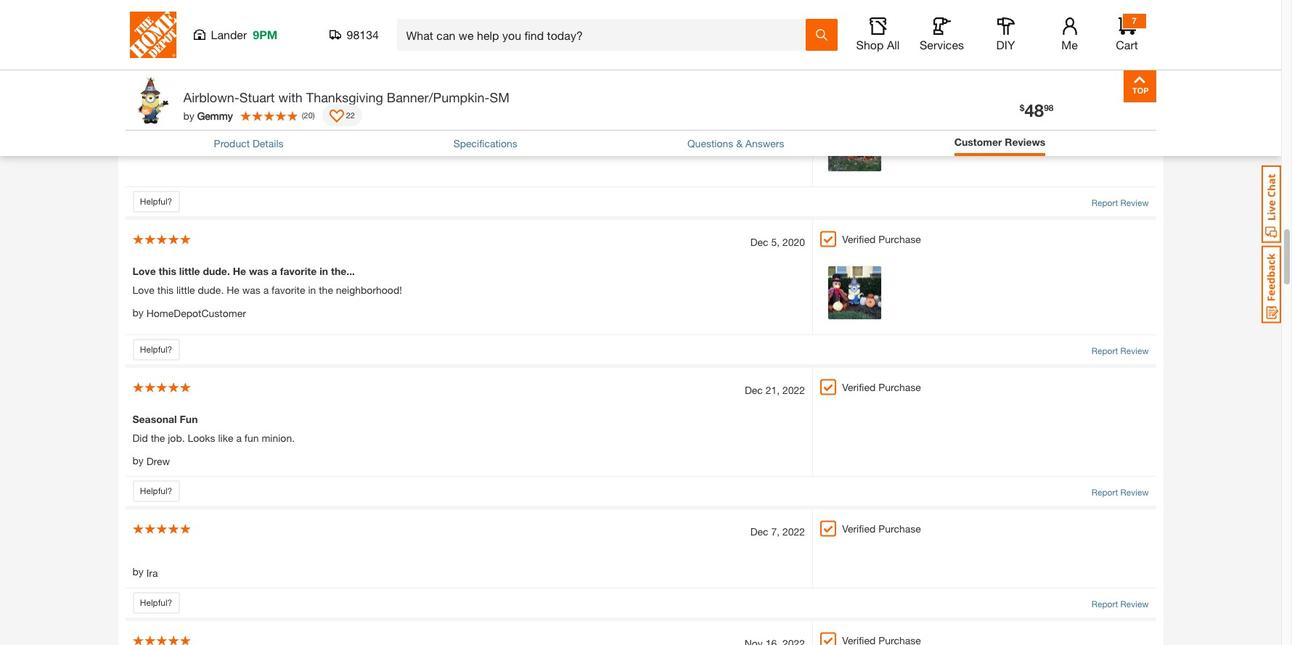 Task type: locate. For each thing, give the bounding box(es) containing it.
1 horizontal spatial for
[[412, 100, 425, 112]]

the...
[[331, 265, 355, 277]]

helpful? for he
[[140, 196, 172, 207]]

on right (
[[306, 100, 318, 112]]

by inside 'by homedepotcustomer'
[[132, 306, 144, 318]]

4 report review button from the top
[[1092, 487, 1149, 500]]

for down banner/pumpkin-
[[395, 119, 407, 131]]

front
[[549, 119, 570, 131]]

product details button
[[214, 136, 283, 151], [214, 136, 283, 151]]

1 vertical spatial our
[[531, 119, 546, 131]]

by homedepotcustomer
[[132, 306, 246, 320]]

report review button for dec 7, 2022
[[1092, 598, 1149, 611]]

&
[[736, 137, 743, 149]]

drew button
[[146, 454, 170, 469]]

guy right product image
[[186, 100, 203, 112]]

reviews
[[1005, 136, 1046, 148]]

minion.
[[262, 432, 295, 444]]

2 purchase from the top
[[878, 233, 921, 245]]

look left the 20 on the left top
[[282, 100, 303, 112]]

1 report review from the top
[[1092, 32, 1149, 43]]

0 vertical spatial on
[[306, 100, 318, 112]]

1 purchase from the top
[[878, 68, 921, 80]]

(3ft down the airblown-
[[202, 119, 217, 131]]

cart 7
[[1116, 15, 1138, 52]]

by left homedepotcustomer button at the top of page
[[132, 306, 144, 318]]

on left )
[[295, 119, 307, 131]]

helpful? button
[[132, 26, 180, 48], [132, 191, 180, 212], [132, 339, 180, 360], [132, 481, 180, 503], [132, 593, 180, 614]]

size.
[[445, 100, 467, 112], [426, 119, 446, 131]]

helpful? button down ira
[[132, 593, 180, 614]]

makes right 22 in the left top of the page
[[361, 100, 394, 112]]

1 vertical spatial this
[[157, 283, 174, 296]]

review for dec 7, 2022
[[1121, 599, 1149, 610]]

a inside "seasonal fun did the job. looks like a fun minion."
[[236, 432, 242, 444]]

for right 22 in the left top of the page
[[412, 100, 425, 112]]

helpful? button down drew
[[132, 481, 180, 503]]

0 vertical spatial favorite
[[280, 265, 317, 277]]

1 vertical spatial small
[[156, 119, 180, 131]]

dec left "7,"
[[750, 526, 768, 538]]

by left circles5011 button
[[132, 141, 144, 154]]

fun
[[180, 413, 198, 425]]

0 horizontal spatial our
[[531, 119, 546, 131]]

love
[[132, 265, 156, 277], [132, 283, 155, 296]]

0 vertical spatial up
[[396, 100, 409, 112]]

2 helpful? from the top
[[140, 196, 172, 207]]

0 vertical spatial look
[[282, 100, 303, 112]]

1 vertical spatial for
[[395, 119, 407, 131]]

3 report review from the top
[[1092, 345, 1149, 356]]

1 vertical spatial dec
[[745, 384, 763, 396]]

0 horizontal spatial up
[[380, 119, 392, 131]]

customer reviews button
[[954, 134, 1046, 152], [954, 134, 1046, 150]]

report for dec 7, 2022
[[1092, 599, 1118, 610]]

4 purchase from the top
[[878, 523, 921, 535]]

report
[[1092, 32, 1118, 43], [1092, 197, 1118, 208], [1092, 345, 1118, 356], [1092, 487, 1118, 498], [1092, 599, 1118, 610]]

1 vertical spatial dude.
[[198, 283, 224, 296]]

4 review from the top
[[1121, 487, 1149, 498]]

1 vertical spatial but
[[238, 119, 253, 131]]

2 verified purchase from the top
[[842, 233, 921, 245]]

helpful? button for he
[[132, 191, 180, 212]]

looks
[[188, 432, 215, 444]]

5 report review button from the top
[[1092, 598, 1149, 611]]

verified for dec 5, 2020
[[842, 233, 876, 245]]

5 helpful? from the top
[[140, 598, 172, 608]]

helpful? down drew
[[140, 486, 172, 497]]

helpful? button down "by circles5011"
[[132, 191, 180, 212]]

homedepotcustomer
[[146, 307, 246, 320]]

)
[[313, 110, 315, 120]]

1 verified purchase from the top
[[842, 68, 921, 80]]

specifications button
[[453, 136, 517, 151], [453, 136, 517, 151]]

customer reviews
[[954, 136, 1046, 148]]

1 2022 from the top
[[783, 384, 805, 396]]

product image image
[[129, 77, 176, 124]]

by gemmy
[[183, 109, 233, 122]]

our
[[557, 100, 573, 112], [531, 119, 546, 131]]

0 vertical spatial dec
[[750, 236, 768, 248]]

2022 right '21,'
[[783, 384, 805, 396]]

the inside "love this little dude. he was a favorite in the... love this little dude. he was a favorite in the neighborhood!"
[[319, 283, 333, 296]]

1 vertical spatial look
[[273, 119, 292, 131]]

this
[[159, 265, 176, 277], [157, 283, 174, 296]]

2 report review button from the top
[[1092, 196, 1149, 209]]

1 helpful? button from the top
[[132, 26, 180, 48]]

48
[[1025, 100, 1044, 121]]

dec left 5,
[[750, 236, 768, 248]]

1 vertical spatial little
[[176, 283, 195, 296]]

dec for dec 7, 2022
[[750, 526, 768, 538]]

1 vertical spatial love
[[132, 283, 155, 296]]

4 helpful? from the top
[[140, 486, 172, 497]]

4 verified from the top
[[842, 523, 876, 535]]

by inside by ira
[[132, 566, 144, 578]]

1 vertical spatial 2022
[[783, 526, 805, 538]]

1 helpful? from the top
[[140, 31, 172, 42]]

1 report from the top
[[1092, 32, 1118, 43]]

by left ira
[[132, 566, 144, 578]]

our left front
[[531, 119, 546, 131]]

0 vertical spatial love
[[132, 265, 156, 277]]

3 verified from the top
[[842, 381, 876, 393]]

report review button
[[1092, 32, 1149, 45], [1092, 196, 1149, 209], [1092, 344, 1149, 358], [1092, 487, 1149, 500], [1092, 598, 1149, 611]]

3 verified purchase from the top
[[842, 381, 921, 393]]

diy button
[[983, 17, 1029, 52]]

helpful? down ira
[[140, 598, 172, 608]]

4 helpful? button from the top
[[132, 481, 180, 503]]

review
[[1121, 32, 1149, 43], [1121, 197, 1149, 208], [1121, 345, 1149, 356], [1121, 487, 1149, 498], [1121, 599, 1149, 610]]

size. left the sm
[[445, 100, 467, 112]]

dude.
[[203, 265, 230, 277], [198, 283, 224, 296]]

his left the sm
[[428, 100, 442, 112]]

the left (
[[264, 100, 279, 112]]

his
[[321, 100, 335, 112], [428, 100, 442, 112], [309, 119, 322, 131], [410, 119, 423, 131]]

but
[[245, 100, 261, 112], [238, 119, 253, 131]]

What can we help you find today? search field
[[406, 20, 805, 50]]

2 report review from the top
[[1092, 197, 1149, 208]]

like
[[218, 432, 233, 444]]

2022 right "7,"
[[783, 526, 805, 538]]

by left gemmy
[[183, 109, 194, 122]]

2 love from the top
[[132, 283, 155, 296]]

3 helpful? from the top
[[140, 344, 172, 355]]

a
[[149, 100, 155, 112], [148, 119, 154, 131], [271, 265, 277, 277], [263, 283, 269, 296], [236, 432, 242, 444]]

look
[[282, 100, 303, 112], [273, 119, 292, 131]]

0 vertical spatial 2022
[[783, 384, 805, 396]]

in
[[546, 100, 554, 112], [520, 119, 528, 131], [320, 265, 328, 277], [308, 283, 316, 296]]

5,
[[771, 236, 780, 248]]

0 vertical spatial our
[[557, 100, 573, 112]]

verified purchase
[[842, 68, 921, 80], [842, 233, 921, 245], [842, 381, 921, 393], [842, 523, 921, 535]]

helpful? for seasonal
[[140, 486, 172, 497]]

guy
[[186, 100, 203, 112], [183, 119, 200, 131]]

his down banner/pumpkin-
[[410, 119, 423, 131]]

helpful? button up product image
[[132, 26, 180, 48]]

product details
[[214, 137, 283, 149]]

questions & answers button
[[687, 136, 784, 151], [687, 136, 784, 151]]

3 report review button from the top
[[1092, 344, 1149, 358]]

0 vertical spatial makes
[[361, 100, 394, 112]]

$ 48 98
[[1020, 100, 1054, 121]]

airblown-
[[183, 89, 239, 105]]

by left drew button
[[132, 454, 144, 466]]

verified for dec 7, 2022
[[842, 523, 876, 535]]

helpful? down "by circles5011"
[[140, 196, 172, 207]]

5 report from the top
[[1092, 599, 1118, 610]]

report review
[[1092, 32, 1149, 43], [1092, 197, 1149, 208], [1092, 345, 1149, 356], [1092, 487, 1149, 498], [1092, 599, 1149, 610]]

was
[[486, 100, 505, 112], [465, 119, 483, 131], [249, 265, 269, 277], [242, 283, 260, 296]]

2 2022 from the top
[[783, 526, 805, 538]]

1 vertical spatial up
[[380, 119, 392, 131]]

review for dec 5, 2020
[[1121, 345, 1149, 356]]

by inside "by circles5011"
[[132, 141, 144, 154]]

small up "by circles5011"
[[156, 119, 180, 131]]

by ira
[[132, 566, 158, 579]]

22
[[346, 110, 355, 120]]

the right did at the left of page
[[151, 432, 165, 444]]

little
[[179, 265, 200, 277], [176, 283, 195, 296]]

small left the by gemmy
[[157, 100, 183, 112]]

in up front
[[546, 100, 554, 112]]

our left f...
[[557, 100, 573, 112]]

report review for dec 7, 2022
[[1092, 599, 1149, 610]]

by inside by drew
[[132, 454, 144, 466]]

thanksgiving
[[306, 89, 383, 105]]

purchase
[[878, 68, 921, 80], [878, 233, 921, 245], [878, 381, 921, 393], [878, 523, 921, 535]]

the up details
[[256, 119, 270, 131]]

verified purchase for dec 5, 2020
[[842, 233, 921, 245]]

4 report review from the top
[[1092, 487, 1149, 498]]

purchase for dec 7, 2022
[[878, 523, 921, 535]]

he
[[132, 100, 146, 112], [470, 100, 483, 112], [132, 119, 145, 131], [449, 119, 462, 131], [233, 265, 246, 277], [227, 283, 239, 296]]

feedback link image
[[1262, 245, 1281, 324]]

the down the...
[[319, 283, 333, 296]]

tall)
[[225, 100, 242, 112], [220, 119, 235, 131]]

4 report from the top
[[1092, 487, 1118, 498]]

face
[[338, 100, 359, 112], [325, 119, 345, 131]]

look left (
[[273, 119, 292, 131]]

lander
[[211, 28, 247, 41]]

98134 button
[[329, 28, 379, 42]]

3 report from the top
[[1092, 345, 1118, 356]]

makes right display image
[[347, 119, 377, 131]]

1 vertical spatial perfect
[[486, 119, 518, 131]]

1 vertical spatial size.
[[426, 119, 446, 131]]

3 helpful? button from the top
[[132, 339, 180, 360]]

helpful? down 'by homedepotcustomer'
[[140, 344, 172, 355]]

dec left '21,'
[[745, 384, 763, 396]]

(3ft up product
[[206, 100, 222, 112]]

gemmy
[[197, 109, 233, 122]]

on
[[306, 100, 318, 112], [295, 119, 307, 131]]

2022
[[783, 384, 805, 396], [783, 526, 805, 538]]

favorite
[[280, 265, 317, 277], [272, 283, 305, 296]]

dec
[[750, 236, 768, 248], [745, 384, 763, 396], [750, 526, 768, 538]]

perfect
[[508, 100, 543, 112], [486, 119, 518, 131]]

guy up circles5011 button
[[183, 119, 200, 131]]

for
[[412, 100, 425, 112], [395, 119, 407, 131]]

2 vertical spatial dec
[[750, 526, 768, 538]]

1 love from the top
[[132, 265, 156, 277]]

2 helpful? button from the top
[[132, 191, 180, 212]]

5 report review from the top
[[1092, 599, 1149, 610]]

report for dec 21, 2022
[[1092, 487, 1118, 498]]

makes
[[361, 100, 394, 112], [347, 119, 377, 131]]

helpful? button for seasonal
[[132, 481, 180, 503]]

dec for dec 5, 2020
[[750, 236, 768, 248]]

3 review from the top
[[1121, 345, 1149, 356]]

helpful? button down 'by homedepotcustomer'
[[132, 339, 180, 360]]

2022 for dec 21, 2022
[[783, 384, 805, 396]]

up
[[396, 100, 409, 112], [380, 119, 392, 131]]

dec 21, 2022
[[745, 384, 805, 396]]

verified purchase for dec 7, 2022
[[842, 523, 921, 535]]

21,
[[766, 384, 780, 396]]

by for by gemmy
[[183, 109, 194, 122]]

size. down banner/pumpkin-
[[426, 119, 446, 131]]

by for by homedepotcustomer
[[132, 306, 144, 318]]

5 review from the top
[[1121, 599, 1149, 610]]

review for dec 21, 2022
[[1121, 487, 1149, 498]]

3 purchase from the top
[[878, 381, 921, 393]]

0 vertical spatial for
[[412, 100, 425, 112]]

display image
[[329, 110, 344, 124]]

all
[[887, 38, 900, 52]]

2 verified from the top
[[842, 233, 876, 245]]

2 report from the top
[[1092, 197, 1118, 208]]

1 horizontal spatial up
[[396, 100, 409, 112]]

4 verified purchase from the top
[[842, 523, 921, 535]]

helpful? for love
[[140, 344, 172, 355]]

fun
[[244, 432, 259, 444]]

1 verified from the top
[[842, 68, 876, 80]]

1 vertical spatial guy
[[183, 119, 200, 131]]

yard.
[[573, 119, 595, 131]]

helpful? up product image
[[140, 31, 172, 42]]



Task type: describe. For each thing, give the bounding box(es) containing it.
seasonal fun did the job. looks like a fun minion.
[[132, 413, 295, 444]]

dec 7, 2022
[[750, 526, 805, 538]]

ira button
[[146, 566, 158, 581]]

report review for dec 21, 2022
[[1092, 487, 1149, 498]]

services button
[[919, 17, 965, 52]]

9pm
[[253, 28, 278, 41]]

$
[[1020, 102, 1025, 113]]

shop all button
[[855, 17, 901, 52]]

7,
[[771, 526, 780, 538]]

( 20 )
[[302, 110, 315, 120]]

cart
[[1116, 38, 1138, 52]]

dec for dec 21, 2022
[[745, 384, 763, 396]]

1 vertical spatial on
[[295, 119, 307, 131]]

me
[[1061, 38, 1078, 52]]

seasonal
[[132, 413, 177, 425]]

2020
[[783, 236, 805, 248]]

answers
[[745, 137, 784, 149]]

0 vertical spatial but
[[245, 100, 261, 112]]

shop
[[856, 38, 884, 52]]

0 vertical spatial small
[[157, 100, 183, 112]]

1 horizontal spatial our
[[557, 100, 573, 112]]

questions & answers
[[687, 137, 784, 149]]

neighborhood!
[[336, 283, 402, 296]]

1 vertical spatial favorite
[[272, 283, 305, 296]]

98
[[1044, 102, 1054, 113]]

report review button for dec 5, 2020
[[1092, 344, 1149, 358]]

his right (
[[309, 119, 322, 131]]

1 vertical spatial makes
[[347, 119, 377, 131]]

by for by drew
[[132, 454, 144, 466]]

0 vertical spatial face
[[338, 100, 359, 112]]

in left front
[[520, 119, 528, 131]]

specifications
[[453, 137, 517, 149]]

banner/pumpkin-
[[387, 89, 490, 105]]

7
[[1132, 15, 1137, 26]]

0 vertical spatial dude.
[[203, 265, 230, 277]]

0 vertical spatial this
[[159, 265, 176, 277]]

in left neighborhood!
[[308, 283, 316, 296]]

live chat image
[[1262, 166, 1281, 243]]

0 horizontal spatial for
[[395, 119, 407, 131]]

purchase for dec 5, 2020
[[878, 233, 921, 245]]

(
[[302, 110, 304, 120]]

airblown-stuart with thanksgiving banner/pumpkin-sm
[[183, 89, 510, 105]]

by for by circles5011
[[132, 141, 144, 154]]

he a small guy (3ft tall) but the look on his face makes up for his size. he was perfect in our f... he a small guy (3ft tall) but the look on his face makes up for his size. he was perfect in our front yard.
[[132, 100, 595, 131]]

diy
[[996, 38, 1015, 52]]

1 report review button from the top
[[1092, 32, 1149, 45]]

drew
[[146, 455, 170, 468]]

sm
[[490, 89, 510, 105]]

report review for dec 5, 2020
[[1092, 345, 1149, 356]]

0 vertical spatial perfect
[[508, 100, 543, 112]]

ira
[[146, 567, 158, 579]]

his right )
[[321, 100, 335, 112]]

questions
[[687, 137, 733, 149]]

report for dec 5, 2020
[[1092, 345, 1118, 356]]

98134
[[347, 28, 379, 41]]

0 vertical spatial tall)
[[225, 100, 242, 112]]

0 vertical spatial little
[[179, 265, 200, 277]]

0 vertical spatial size.
[[445, 100, 467, 112]]

with
[[278, 89, 303, 105]]

purchase for dec 21, 2022
[[878, 381, 921, 393]]

dec 5, 2020
[[750, 236, 805, 248]]

1 vertical spatial face
[[325, 119, 345, 131]]

by drew
[[132, 454, 170, 468]]

verified purchase for dec 21, 2022
[[842, 381, 921, 393]]

circles5011
[[146, 143, 200, 155]]

stuart
[[239, 89, 275, 105]]

love this little dude. he was a favorite in the... love this little dude. he was a favorite in the neighborhood!
[[132, 265, 402, 296]]

22 button
[[322, 105, 362, 126]]

top button
[[1123, 70, 1156, 102]]

report review button for dec 21, 2022
[[1092, 487, 1149, 500]]

customer
[[954, 136, 1002, 148]]

5 helpful? button from the top
[[132, 593, 180, 614]]

job.
[[168, 432, 185, 444]]

did
[[132, 432, 148, 444]]

lander 9pm
[[211, 28, 278, 41]]

1 vertical spatial (3ft
[[202, 119, 217, 131]]

the inside "seasonal fun did the job. looks like a fun minion."
[[151, 432, 165, 444]]

homedepotcustomer button
[[146, 306, 246, 321]]

me button
[[1046, 17, 1093, 52]]

20
[[304, 110, 313, 120]]

the home depot logo image
[[130, 12, 176, 58]]

2 review from the top
[[1121, 197, 1149, 208]]

verified for dec 21, 2022
[[842, 381, 876, 393]]

in left the...
[[320, 265, 328, 277]]

services
[[920, 38, 964, 52]]

details
[[253, 137, 283, 149]]

1 vertical spatial tall)
[[220, 119, 235, 131]]

0 vertical spatial guy
[[186, 100, 203, 112]]

helpful? button for love
[[132, 339, 180, 360]]

2022 for dec 7, 2022
[[783, 526, 805, 538]]

shop all
[[856, 38, 900, 52]]

1 review from the top
[[1121, 32, 1149, 43]]

f...
[[576, 100, 588, 112]]

0 vertical spatial (3ft
[[206, 100, 222, 112]]

by for by ira
[[132, 566, 144, 578]]

product
[[214, 137, 250, 149]]

by circles5011
[[132, 141, 200, 155]]

circles5011 button
[[146, 141, 200, 156]]



Task type: vqa. For each thing, say whether or not it's contained in the screenshot.
brushless in the Most powerful compact hammer drill in its class POWERSTATE™ Brushless motor delivers unmatched power Delivers the most powerful drilling and driving under load View More Details
no



